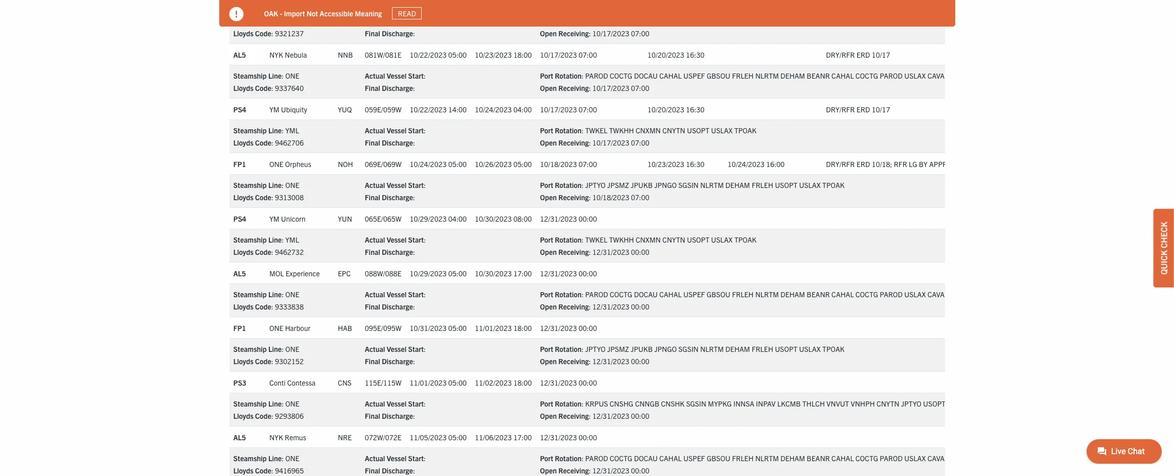 Task type: describe. For each thing, give the bounding box(es) containing it.
ps3
[[233, 378, 246, 387]]

actual vessel start : final discharge : for : 9302152
[[365, 345, 426, 366]]

cnngb for : 12/31/2023 00:00
[[635, 399, 660, 409]]

conti contessa
[[269, 378, 316, 387]]

10/23/2023 16:30
[[648, 159, 705, 169]]

erd for 05:00
[[857, 159, 870, 169]]

yuq
[[338, 105, 352, 114]]

095e/095w
[[365, 323, 402, 333]]

10/31/2023
[[410, 323, 447, 333]]

ps4 for ym ubiquity
[[233, 105, 246, 114]]

jptyo inside port rotation : jptyo jpsmz jpukb jpngo sgsin nlrtm deham frleh usopt uslax tpoak open receiving : 10/18/2023 07:00
[[585, 181, 606, 190]]

10/22/2023 for 10/22/2023 05:00
[[410, 50, 447, 59]]

12/31/2023 00:00 for 10/30/2023 08:00
[[540, 214, 597, 223]]

port rotation : parod coctg docau cahal uspef gbsou frleh nlrtm deham beanr cahal coctg parod uslax cavan usopt tpoak open receiving : 10/17/2023 07:00
[[540, 71, 998, 93]]

05:00 for 10/29/2023 05:00
[[448, 269, 467, 278]]

port rotation : jptyo jpsmz jpukb jpngo sgsin nlrtm deham frleh usopt uslax tpoak open receiving : 12/31/2023 00:00
[[540, 345, 845, 366]]

rfr
[[894, 159, 908, 169]]

cnytn inside port rotation : twkel twkhh cnxmn cnytn usopt uslax tpoak open receiving : 12/31/2023 00:00
[[663, 235, 686, 244]]

start for steamship line : one lloyds code : 9313008
[[408, 181, 424, 190]]

final for : 9462706
[[365, 138, 380, 147]]

actual vessel start : final discharge : for : 9462706
[[365, 126, 426, 147]]

by
[[919, 159, 928, 169]]

open inside port rotation : parod coctg docau cahal uspef gbsou frleh nlrtm deham beanr cahal coctg parod uslax cavan usopt tpoak open receiving : 10/17/2023 07:00
[[540, 83, 557, 93]]

17:00 for 11/06/2023 17:00
[[514, 433, 532, 442]]

steamship line : one lloyds code : 9313008
[[233, 181, 304, 202]]

line for 9416965
[[268, 454, 282, 463]]

rotation for steamship line : yml lloyds code : 9462732
[[555, 235, 582, 244]]

tpoak inside "port rotation : twkel twkhh cnxmn cnytn usopt uslax tpoak open receiving : 10/17/2023 07:00"
[[735, 126, 757, 135]]

cnytn inside port rotation : krpus cnshg cnngb cnshk sgsin mypkg innsa inpav lkcmb thlch vnvut vnhph cnytn jptyo usopt uslax tpoak open receiving : 12/31/2023 00:00
[[877, 399, 900, 409]]

vnvut for port rotation : krpus cnshg cnngb cnshk sgsin mypkg innsa inpav lkcmb thlch vnvut vnhph cnytn jptyo usopt uslax tpoak open receiving : 12/31/2023 00:00
[[827, 399, 850, 409]]

nlrtm inside port rotation : jptyo jpsmz jpukb jpngo sgsin nlrtm deham frleh usopt uslax tpoak open receiving : 10/18/2023 07:00
[[701, 181, 724, 190]]

lloyds for steamship line : one lloyds code : 9302152
[[233, 357, 254, 366]]

steamship line : one lloyds code : 9416965
[[233, 454, 304, 476]]

10/30/2023 17:00
[[475, 269, 532, 278]]

read link
[[392, 7, 422, 20]]

port rotation : parod coctg docau cahal uspef gbsou frleh nlrtm deham beanr cahal coctg parod uslax cavan usopt tpoak open receiving : 12/31/2023 00:00 for 9416965
[[540, 454, 998, 476]]

dry/rfr erd 10/18; rfr lg by approval
[[826, 159, 965, 169]]

tpoak inside port rotation : krpus cnshg cnngb cnshk sgsin mypkg innsa inpav lkcmb thlch vnvut vnhph cnytn jptyo usopt uslax tpoak open receiving : 12/31/2023 00:00
[[971, 399, 993, 409]]

harbour
[[285, 323, 311, 333]]

9313008
[[275, 193, 304, 202]]

start for steamship line : one lloyds code : 9416965
[[408, 454, 424, 463]]

uslax inside port rotation : jptyo jpsmz jpukb jpngo sgsin nlrtm deham frleh usopt uslax tpoak open receiving : 12/31/2023 00:00
[[799, 345, 821, 354]]

not
[[307, 8, 318, 18]]

final for : 9302152
[[365, 357, 380, 366]]

10/18/2023 inside port rotation : jptyo jpsmz jpukb jpngo sgsin nlrtm deham frleh usopt uslax tpoak open receiving : 10/18/2023 07:00
[[593, 193, 630, 202]]

port for steamship line : one lloyds code : 9293806
[[540, 399, 553, 409]]

nre
[[338, 433, 352, 442]]

frleh for steamship line : one lloyds code : 9333838
[[732, 290, 754, 299]]

code for : 9337640
[[255, 83, 271, 93]]

nlrtm inside port rotation : jptyo jpsmz jpukb jpngo sgsin nlrtm deham frleh usopt uslax tpoak open receiving : 12/31/2023 00:00
[[701, 345, 724, 354]]

open inside port rotation : krpus cnshg cnngb cnshk sgsin mypkg innsa inpav lkcmb thlch vnvut vnhph cnytn jptyo usopt uslax tpoak open receiving : 10/17/2023 07:00
[[540, 29, 557, 38]]

11/01/2023 18:00
[[475, 323, 532, 333]]

line for 9302152
[[268, 345, 282, 354]]

steamship line : yml lloyds code : 9462706
[[233, 126, 304, 147]]

fp1 for one orpheus
[[233, 159, 246, 169]]

approval
[[930, 159, 965, 169]]

nyk nebula
[[269, 50, 307, 59]]

al5 for mol experience
[[233, 269, 246, 278]]

00:00 inside port rotation : twkel twkhh cnxmn cnytn usopt uslax tpoak open receiving : 12/31/2023 00:00
[[631, 248, 650, 257]]

ubiquity
[[281, 105, 307, 114]]

usopt inside port rotation : krpus cnshg cnngb cnshk sgsin mypkg innsa inpav lkcmb thlch vnvut vnhph cnytn jptyo usopt uslax tpoak open receiving : 12/31/2023 00:00
[[924, 399, 946, 409]]

frleh inside port rotation : jptyo jpsmz jpukb jpngo sgsin nlrtm deham frleh usopt uslax tpoak open receiving : 12/31/2023 00:00
[[752, 345, 774, 354]]

dry/rfr for 10/24/2023 04:00
[[826, 105, 855, 114]]

hab
[[338, 323, 352, 333]]

9462706
[[275, 138, 304, 147]]

10/23/2023 for 10/23/2023 18:00
[[475, 50, 512, 59]]

epc
[[338, 269, 351, 278]]

tpoak inside port rotation : jptyo jpsmz jpukb jpngo sgsin nlrtm deham frleh usopt uslax tpoak open receiving : 10/18/2023 07:00
[[823, 181, 845, 190]]

9337640
[[275, 83, 304, 93]]

07:00 inside port rotation : krpus cnshg cnngb cnshk sgsin mypkg innsa inpav lkcmb thlch vnvut vnhph cnytn jptyo usopt uslax tpoak open receiving : 10/17/2023 07:00
[[631, 29, 650, 38]]

9 open from the top
[[540, 466, 557, 476]]

12/31/2023 inside port rotation : jptyo jpsmz jpukb jpngo sgsin nlrtm deham frleh usopt uslax tpoak open receiving : 12/31/2023 00:00
[[593, 357, 630, 366]]

oak - import not accessible meaning
[[264, 8, 382, 18]]

port for steamship line : yml lloyds code : 9462732
[[540, 235, 553, 244]]

10/26/2023
[[475, 159, 512, 169]]

jpngo for 07:00
[[655, 181, 677, 190]]

6 receiving from the top
[[559, 302, 589, 311]]

059e/059w
[[365, 105, 402, 114]]

deham inside port rotation : jptyo jpsmz jpukb jpngo sgsin nlrtm deham frleh usopt uslax tpoak open receiving : 10/18/2023 07:00
[[726, 181, 750, 190]]

quick check
[[1159, 222, 1169, 275]]

quick
[[1159, 250, 1169, 275]]

port rotation : twkel twkhh cnxmn cnytn usopt uslax tpoak open receiving : 10/17/2023 07:00
[[540, 126, 757, 147]]

receiving inside port rotation : jptyo jpsmz jpukb jpngo sgsin nlrtm deham frleh usopt uslax tpoak open receiving : 10/18/2023 07:00
[[559, 193, 589, 202]]

frleh inside port rotation : jptyo jpsmz jpukb jpngo sgsin nlrtm deham frleh usopt uslax tpoak open receiving : 10/18/2023 07:00
[[752, 181, 774, 190]]

rotation for steamship line : one lloyds code : 9333838
[[555, 290, 582, 299]]

usopt inside port rotation : twkel twkhh cnxmn cnytn usopt uslax tpoak open receiving : 12/31/2023 00:00
[[687, 235, 710, 244]]

cnxmn for : 10/17/2023 07:00
[[636, 126, 661, 135]]

port for steamship line : yml lloyds code : 9462706
[[540, 126, 553, 135]]

steamship line : one lloyds code : 9293806
[[233, 399, 304, 421]]

al5 for nyk nebula
[[233, 50, 246, 59]]

nyk remus
[[269, 433, 306, 442]]

uslax inside port rotation : jptyo jpsmz jpukb jpngo sgsin nlrtm deham frleh usopt uslax tpoak open receiving : 10/18/2023 07:00
[[799, 181, 821, 190]]

start for steamship line : one lloyds code : 9333838
[[408, 290, 424, 299]]

read
[[398, 9, 416, 18]]

beanr for steamship line : one lloyds code : 9416965
[[807, 454, 830, 463]]

import
[[284, 8, 305, 18]]

vessel for steamship line : one lloyds code : 9337640
[[387, 71, 407, 80]]

05:00 for 10/26/2023 05:00
[[514, 159, 532, 169]]

10/26/2023 05:00
[[475, 159, 532, 169]]

contessa
[[287, 378, 316, 387]]

11/05/2023 05:00
[[410, 433, 467, 442]]

jpukb for 07:00
[[631, 181, 653, 190]]

check
[[1159, 222, 1169, 249]]

12/31/2023 00:00 for 10/30/2023 17:00
[[540, 269, 597, 278]]

11/06/2023
[[475, 433, 512, 442]]

11/01/2023 05:00
[[410, 378, 467, 387]]

lloyds for steamship line : yml lloyds code : 9462706
[[233, 138, 254, 147]]

10/22/2023 for 10/22/2023 14:00
[[410, 105, 447, 114]]

065e/065w
[[365, 214, 402, 223]]

11/01/2023 for 11/01/2023 18:00
[[475, 323, 512, 333]]

port for steamship line : one lloyds code : 9416965
[[540, 454, 553, 463]]

ym unicorn
[[269, 214, 306, 223]]

00:00 inside port rotation : jptyo jpsmz jpukb jpngo sgsin nlrtm deham frleh usopt uslax tpoak open receiving : 12/31/2023 00:00
[[631, 357, 650, 366]]

vnhph for port rotation : krpus cnshg cnngb cnshk sgsin mypkg innsa inpav lkcmb thlch vnvut vnhph cnytn jptyo usopt uslax tpoak open receiving : 10/17/2023 07:00
[[851, 16, 875, 26]]

07:00 inside port rotation : parod coctg docau cahal uspef gbsou frleh nlrtm deham beanr cahal coctg parod uslax cavan usopt tpoak open receiving : 10/17/2023 07:00
[[631, 83, 650, 93]]

cavan for steamship line : one lloyds code : 9416965
[[928, 454, 950, 463]]

steamship line : one lloyds code : 9333838
[[233, 290, 304, 311]]

mol
[[269, 269, 284, 278]]

16:30 for 10/24/2023 04:00
[[686, 105, 705, 114]]

jptyo inside port rotation : krpus cnshg cnngb cnshk sgsin mypkg innsa inpav lkcmb thlch vnvut vnhph cnytn jptyo usopt uslax tpoak open receiving : 10/17/2023 07:00
[[901, 16, 922, 26]]

11/05/2023
[[410, 433, 447, 442]]

vessel for steamship line : one lloyds code : 9302152
[[387, 345, 407, 354]]

actual for steamship line : one lloyds code : 9416965
[[365, 454, 385, 463]]

uslax inside port rotation : parod coctg docau cahal uspef gbsou frleh nlrtm deham beanr cahal coctg parod uslax cavan usopt tpoak open receiving : 10/17/2023 07:00
[[905, 71, 926, 80]]

final for : 9337640
[[365, 83, 380, 93]]

0 vertical spatial 10/18/2023
[[540, 159, 577, 169]]

cnytn inside "port rotation : twkel twkhh cnxmn cnytn usopt uslax tpoak open receiving : 10/17/2023 07:00"
[[663, 126, 686, 135]]

mypkg for : 12/31/2023 00:00
[[708, 399, 732, 409]]

10/29/2023 04:00
[[410, 214, 467, 223]]

code for : 9313008
[[255, 193, 271, 202]]

9462732
[[275, 248, 304, 257]]

vnvut for port rotation : krpus cnshg cnngb cnshk sgsin mypkg innsa inpav lkcmb thlch vnvut vnhph cnytn jptyo usopt uslax tpoak open receiving : 10/17/2023 07:00
[[827, 16, 850, 26]]

9293806
[[275, 412, 304, 421]]

vessel for steamship line : yml lloyds code : 9462732
[[387, 235, 407, 244]]

line for 9321237
[[268, 16, 282, 26]]

10/29/2023 05:00
[[410, 269, 467, 278]]

tpoak inside port rotation : parod coctg docau cahal uspef gbsou frleh nlrtm deham beanr cahal coctg parod uslax cavan usopt tpoak open receiving : 10/17/2023 07:00
[[976, 71, 998, 80]]

frleh for steamship line : one lloyds code : 9337640
[[732, 71, 754, 80]]

receiving inside "port rotation : twkel twkhh cnxmn cnytn usopt uslax tpoak open receiving : 10/17/2023 07:00"
[[559, 138, 589, 147]]

discharge for : 9321237
[[382, 29, 413, 38]]

07:00 inside port rotation : jptyo jpsmz jpukb jpngo sgsin nlrtm deham frleh usopt uslax tpoak open receiving : 10/18/2023 07:00
[[631, 193, 650, 202]]

unicorn
[[281, 214, 306, 223]]

lg
[[909, 159, 918, 169]]

one left harbour
[[269, 323, 284, 333]]

10/30/2023 for 10/30/2023 17:00
[[475, 269, 512, 278]]

uspef for steamship line : one lloyds code : 9333838
[[684, 290, 705, 299]]

erd for 18:00
[[857, 50, 870, 59]]

one for steamship line : one lloyds code : 9321237
[[285, 16, 300, 26]]

6 open from the top
[[540, 302, 557, 311]]

9302152
[[275, 357, 304, 366]]

steamship for steamship line : one lloyds code : 9321237
[[233, 16, 267, 26]]

jptyo inside port rotation : jptyo jpsmz jpukb jpngo sgsin nlrtm deham frleh usopt uslax tpoak open receiving : 12/31/2023 00:00
[[585, 345, 606, 354]]

meaning
[[355, 8, 382, 18]]

experience
[[286, 269, 320, 278]]

final for : 9416965
[[365, 466, 380, 476]]

mypkg for : 10/17/2023 07:00
[[708, 16, 732, 26]]

10/22/2023 05:00
[[410, 50, 467, 59]]

open inside port rotation : krpus cnshg cnngb cnshk sgsin mypkg innsa inpav lkcmb thlch vnvut vnhph cnytn jptyo usopt uslax tpoak open receiving : 12/31/2023 00:00
[[540, 412, 557, 421]]

actual for steamship line : one lloyds code : 9337640
[[365, 71, 385, 80]]

deham for steamship line : one lloyds code : 9416965
[[781, 454, 805, 463]]

receiving inside port rotation : krpus cnshg cnngb cnshk sgsin mypkg innsa inpav lkcmb thlch vnvut vnhph cnytn jptyo usopt uslax tpoak open receiving : 10/17/2023 07:00
[[559, 29, 589, 38]]

ym for ym ubiquity
[[269, 105, 280, 114]]

beanr for steamship line : one lloyds code : 9337640
[[807, 71, 830, 80]]

final for : 9293806
[[365, 412, 380, 421]]

discharge for : 9302152
[[382, 357, 413, 366]]

9333838
[[275, 302, 304, 311]]

vessel for steamship line : one lloyds code : 9416965
[[387, 454, 407, 463]]

usopt inside port rotation : jptyo jpsmz jpukb jpngo sgsin nlrtm deham frleh usopt uslax tpoak open receiving : 12/31/2023 00:00
[[775, 345, 798, 354]]

uspef for steamship line : one lloyds code : 9337640
[[684, 71, 705, 80]]

10/17/2023 inside "port rotation : twkel twkhh cnxmn cnytn usopt uslax tpoak open receiving : 10/17/2023 07:00"
[[593, 138, 630, 147]]

9416965
[[275, 466, 304, 476]]

receiving inside port rotation : jptyo jpsmz jpukb jpngo sgsin nlrtm deham frleh usopt uslax tpoak open receiving : 12/31/2023 00:00
[[559, 357, 589, 366]]

oak
[[264, 8, 278, 18]]

115e/115w
[[365, 378, 402, 387]]

usopt inside port rotation : krpus cnshg cnngb cnshk sgsin mypkg innsa inpav lkcmb thlch vnvut vnhph cnytn jptyo usopt uslax tpoak open receiving : 10/17/2023 07:00
[[924, 16, 946, 26]]

frleh for steamship line : one lloyds code : 9416965
[[732, 454, 754, 463]]

081w/081e
[[365, 50, 402, 59]]

deham inside port rotation : jptyo jpsmz jpukb jpngo sgsin nlrtm deham frleh usopt uslax tpoak open receiving : 12/31/2023 00:00
[[726, 345, 750, 354]]

actual for steamship line : one lloyds code : 9321237
[[365, 16, 385, 26]]

quick check link
[[1154, 209, 1175, 288]]

port rotation : krpus cnshg cnngb cnshk sgsin mypkg innsa inpav lkcmb thlch vnvut vnhph cnytn jptyo usopt uslax tpoak open receiving : 10/17/2023 07:00
[[540, 16, 993, 38]]

line for 9337640
[[268, 71, 282, 80]]

lloyds for steamship line : one lloyds code : 9416965
[[233, 466, 254, 476]]

uslax inside port rotation : krpus cnshg cnngb cnshk sgsin mypkg innsa inpav lkcmb thlch vnvut vnhph cnytn jptyo usopt uslax tpoak open receiving : 10/17/2023 07:00
[[948, 16, 969, 26]]

discharge for : 9462732
[[382, 248, 413, 257]]

12/31/2023 inside port rotation : krpus cnshg cnngb cnshk sgsin mypkg innsa inpav lkcmb thlch vnvut vnhph cnytn jptyo usopt uslax tpoak open receiving : 12/31/2023 00:00
[[593, 412, 630, 421]]

11/02/2023 18:00
[[475, 378, 532, 387]]

10/18/2023 07:00
[[540, 159, 597, 169]]

08:00
[[514, 214, 532, 223]]

cnxmn for : 12/31/2023 00:00
[[636, 235, 661, 244]]

discharge for : 9333838
[[382, 302, 413, 311]]

vessel for steamship line : yml lloyds code : 9462706
[[387, 126, 407, 135]]

remus
[[285, 433, 306, 442]]

final for : 9462732
[[365, 248, 380, 257]]

usopt inside port rotation : jptyo jpsmz jpukb jpngo sgsin nlrtm deham frleh usopt uslax tpoak open receiving : 10/18/2023 07:00
[[775, 181, 798, 190]]

port rotation : jptyo jpsmz jpukb jpngo sgsin nlrtm deham frleh usopt uslax tpoak open receiving : 10/18/2023 07:00
[[540, 181, 845, 202]]

steamship line : one lloyds code : 9302152
[[233, 345, 304, 366]]

port rotation : krpus cnshg cnngb cnshk sgsin mypkg innsa inpav lkcmb thlch vnvut vnhph cnytn jptyo usopt uslax tpoak open receiving : 12/31/2023 00:00
[[540, 399, 993, 421]]

steamship line : yml lloyds code : 9462732
[[233, 235, 304, 257]]

05:00 for 10/31/2023 05:00
[[448, 323, 467, 333]]

one for steamship line : one lloyds code : 9333838
[[285, 290, 300, 299]]

12/31/2023 inside port rotation : twkel twkhh cnxmn cnytn usopt uslax tpoak open receiving : 12/31/2023 00:00
[[593, 248, 630, 257]]

gbsou for steamship line : one lloyds code : 9337640
[[707, 71, 731, 80]]

open inside port rotation : twkel twkhh cnxmn cnytn usopt uslax tpoak open receiving : 12/31/2023 00:00
[[540, 248, 557, 257]]



Task type: locate. For each thing, give the bounding box(es) containing it.
actual down 095e/095w
[[365, 345, 385, 354]]

steamship inside steamship line : one lloyds code : 9416965
[[233, 454, 267, 463]]

1 horizontal spatial 10/23/2023
[[648, 159, 685, 169]]

7 discharge from the top
[[382, 357, 413, 366]]

one for steamship line : one lloyds code : 9302152
[[285, 345, 300, 354]]

krpus for 10/17/2023
[[585, 16, 608, 26]]

line inside steamship line : yml lloyds code : 9462706
[[268, 126, 282, 135]]

actual vessel start : final discharge : for : 9313008
[[365, 181, 426, 202]]

actual vessel start : final discharge : up 095e/095w
[[365, 290, 426, 311]]

rotation for steamship line : one lloyds code : 9321237
[[555, 16, 582, 26]]

lloyds for steamship line : one lloyds code : 9321237
[[233, 29, 254, 38]]

nebula
[[285, 50, 307, 59]]

10/17 for 10/23/2023 18:00
[[872, 50, 891, 59]]

0 vertical spatial twkhh
[[609, 126, 634, 135]]

port for steamship line : one lloyds code : 9302152
[[540, 345, 553, 354]]

final up 088w/088e
[[365, 248, 380, 257]]

cnytn inside port rotation : krpus cnshg cnngb cnshk sgsin mypkg innsa inpav lkcmb thlch vnvut vnhph cnytn jptyo usopt uslax tpoak open receiving : 10/17/2023 07:00
[[877, 16, 900, 26]]

start down 10/22/2023 05:00
[[408, 71, 424, 80]]

1 vertical spatial 04:00
[[448, 214, 467, 223]]

nyk left remus
[[269, 433, 283, 442]]

actual vessel start : final discharge : down 072w/072e at the bottom of page
[[365, 454, 426, 476]]

12/31/2023 00:00 for 11/01/2023 18:00
[[540, 323, 597, 333]]

1 16:30 from the top
[[686, 50, 705, 59]]

11/02/2023
[[475, 378, 512, 387]]

one harbour
[[269, 323, 311, 333]]

actual down 059e/059w at the top
[[365, 126, 385, 135]]

gbsou for steamship line : one lloyds code : 9416965
[[707, 454, 731, 463]]

2 vertical spatial uspef
[[684, 454, 705, 463]]

0 vertical spatial jpngo
[[655, 181, 677, 190]]

8 rotation from the top
[[555, 399, 582, 409]]

code up mol
[[255, 248, 271, 257]]

5 receiving from the top
[[559, 248, 589, 257]]

actual vessel start : final discharge : for : 9416965
[[365, 454, 426, 476]]

1 mypkg from the top
[[708, 16, 732, 26]]

code left 9462706
[[255, 138, 271, 147]]

yun
[[338, 214, 352, 223]]

docau inside port rotation : parod coctg docau cahal uspef gbsou frleh nlrtm deham beanr cahal coctg parod uslax cavan usopt tpoak open receiving : 10/17/2023 07:00
[[634, 71, 658, 80]]

10/24/2023
[[475, 105, 512, 114], [410, 159, 447, 169], [728, 159, 765, 169]]

frleh inside port rotation : parod coctg docau cahal uspef gbsou frleh nlrtm deham beanr cahal coctg parod uslax cavan usopt tpoak open receiving : 10/17/2023 07:00
[[732, 71, 754, 80]]

one inside 'steamship line : one lloyds code : 9321237'
[[285, 16, 300, 26]]

1 discharge from the top
[[382, 29, 413, 38]]

1 fp1 from the top
[[233, 159, 246, 169]]

2 ym from the top
[[269, 214, 280, 223]]

lloyds left 9462706
[[233, 138, 254, 147]]

one up 9333838
[[285, 290, 300, 299]]

port inside port rotation : jptyo jpsmz jpukb jpngo sgsin nlrtm deham frleh usopt uslax tpoak open receiving : 12/31/2023 00:00
[[540, 345, 553, 354]]

8 actual vessel start : final discharge : from the top
[[365, 399, 426, 421]]

port
[[540, 16, 553, 26], [540, 71, 553, 80], [540, 126, 553, 135], [540, 181, 553, 190], [540, 235, 553, 244], [540, 290, 553, 299], [540, 345, 553, 354], [540, 399, 553, 409], [540, 454, 553, 463]]

072w/072e
[[365, 433, 402, 442]]

steamship inside 'steamship line : one lloyds code : 9321237'
[[233, 16, 267, 26]]

mypkg inside port rotation : krpus cnshg cnngb cnshk sgsin mypkg innsa inpav lkcmb thlch vnvut vnhph cnytn jptyo usopt uslax tpoak open receiving : 12/31/2023 00:00
[[708, 399, 732, 409]]

discharge up 072w/072e at the bottom of page
[[382, 412, 413, 421]]

erd for 04:00
[[857, 105, 870, 114]]

1 dry/rfr erd 10/17 from the top
[[826, 50, 891, 59]]

1 beanr from the top
[[807, 71, 830, 80]]

cnshg for 12/31/2023
[[610, 399, 634, 409]]

twkel inside "port rotation : twkel twkhh cnxmn cnytn usopt uslax tpoak open receiving : 10/17/2023 07:00"
[[585, 126, 608, 135]]

2 vnhph from the top
[[851, 399, 875, 409]]

10/24/2023 04:00
[[475, 105, 532, 114]]

4 open from the top
[[540, 193, 557, 202]]

7 start from the top
[[408, 345, 424, 354]]

0 vertical spatial nyk
[[269, 50, 283, 59]]

5 vessel from the top
[[387, 235, 407, 244]]

8 vessel from the top
[[387, 399, 407, 409]]

05:00 right "11/05/2023"
[[448, 433, 467, 442]]

3 actual vessel start : final discharge : from the top
[[365, 126, 426, 147]]

al5 left mol
[[233, 269, 246, 278]]

2 jpngo from the top
[[655, 345, 677, 354]]

1 horizontal spatial 10/24/2023
[[475, 105, 512, 114]]

8 lloyds from the top
[[233, 412, 254, 421]]

0 vertical spatial thlch
[[803, 16, 825, 26]]

vnvut inside port rotation : krpus cnshg cnngb cnshk sgsin mypkg innsa inpav lkcmb thlch vnvut vnhph cnytn jptyo usopt uslax tpoak open receiving : 12/31/2023 00:00
[[827, 399, 850, 409]]

receiving inside port rotation : twkel twkhh cnxmn cnytn usopt uslax tpoak open receiving : 12/31/2023 00:00
[[559, 248, 589, 257]]

05:00 left 11/02/2023 on the left bottom of the page
[[448, 378, 467, 387]]

sgsin for port rotation : jptyo jpsmz jpukb jpngo sgsin nlrtm deham frleh usopt uslax tpoak open receiving : 10/18/2023 07:00
[[679, 181, 699, 190]]

nlrtm for steamship line : one lloyds code : 9337640
[[756, 71, 779, 80]]

18:00 for 11/02/2023 18:00
[[514, 378, 532, 387]]

lloyds inside steamship line : yml lloyds code : 9462706
[[233, 138, 254, 147]]

actual vessel start : final discharge :
[[365, 16, 426, 38], [365, 71, 426, 93], [365, 126, 426, 147], [365, 181, 426, 202], [365, 235, 426, 257], [365, 290, 426, 311], [365, 345, 426, 366], [365, 399, 426, 421], [365, 454, 426, 476]]

rotation inside "port rotation : twkel twkhh cnxmn cnytn usopt uslax tpoak open receiving : 10/17/2023 07:00"
[[555, 126, 582, 135]]

2 18:00 from the top
[[514, 323, 532, 333]]

2 vertical spatial al5
[[233, 433, 246, 442]]

4 receiving from the top
[[559, 193, 589, 202]]

2 horizontal spatial 10/24/2023
[[728, 159, 765, 169]]

solid image
[[229, 7, 244, 21]]

1 vertical spatial uspef
[[684, 290, 705, 299]]

accessible
[[320, 8, 353, 18]]

docau
[[634, 71, 658, 80], [634, 290, 658, 299], [634, 454, 658, 463]]

line up 9462706
[[268, 126, 282, 135]]

1 receiving from the top
[[559, 29, 589, 38]]

1 vertical spatial nyk
[[269, 433, 283, 442]]

steamship for steamship line : yml lloyds code : 9462706
[[233, 126, 267, 135]]

05:00 for 11/05/2023 05:00
[[448, 433, 467, 442]]

10/29/2023 right 065e/065w
[[410, 214, 447, 223]]

3 12/31/2023 00:00 from the top
[[540, 323, 597, 333]]

port inside port rotation : twkel twkhh cnxmn cnytn usopt uslax tpoak open receiving : 12/31/2023 00:00
[[540, 235, 553, 244]]

one inside steamship line : one lloyds code : 9302152
[[285, 345, 300, 354]]

1 vertical spatial 10/18/2023
[[593, 193, 630, 202]]

5 final from the top
[[365, 248, 380, 257]]

lloyds left 9416965
[[233, 466, 254, 476]]

3 rotation from the top
[[555, 126, 582, 135]]

8 port from the top
[[540, 399, 553, 409]]

yml
[[285, 126, 299, 135], [285, 235, 299, 244]]

cnshk inside port rotation : krpus cnshg cnngb cnshk sgsin mypkg innsa inpav lkcmb thlch vnvut vnhph cnytn jptyo usopt uslax tpoak open receiving : 10/17/2023 07:00
[[661, 16, 685, 26]]

nnb
[[338, 50, 353, 59]]

one up 9313008
[[285, 181, 300, 190]]

vessel for steamship line : one lloyds code : 9313008
[[387, 181, 407, 190]]

0 vertical spatial lkcmb
[[778, 16, 801, 26]]

0 vertical spatial uspef
[[684, 71, 705, 80]]

line inside steamship line : one lloyds code : 9333838
[[268, 290, 282, 299]]

1 vertical spatial 10/22/2023
[[410, 105, 447, 114]]

line for 9462706
[[268, 126, 282, 135]]

jpngo inside port rotation : jptyo jpsmz jpukb jpngo sgsin nlrtm deham frleh usopt uslax tpoak open receiving : 10/18/2023 07:00
[[655, 181, 677, 190]]

10/24/2023 16:00
[[728, 159, 785, 169]]

6 line from the top
[[268, 290, 282, 299]]

4 code from the top
[[255, 193, 271, 202]]

parod
[[585, 71, 608, 80], [880, 71, 903, 80], [585, 290, 608, 299], [880, 290, 903, 299], [585, 454, 608, 463], [880, 454, 903, 463]]

actual vessel start : final discharge : down 115e/115w
[[365, 399, 426, 421]]

open inside port rotation : jptyo jpsmz jpukb jpngo sgsin nlrtm deham frleh usopt uslax tpoak open receiving : 10/18/2023 07:00
[[540, 193, 557, 202]]

3 receiving from the top
[[559, 138, 589, 147]]

10/29/2023
[[410, 214, 447, 223], [410, 269, 447, 278]]

yml up 9462732
[[285, 235, 299, 244]]

one
[[285, 16, 300, 26], [285, 71, 300, 80], [269, 159, 284, 169], [285, 181, 300, 190], [285, 290, 300, 299], [269, 323, 284, 333], [285, 345, 300, 354], [285, 399, 300, 409], [285, 454, 300, 463]]

1 vertical spatial 10/20/2023
[[648, 105, 685, 114]]

receiving
[[559, 29, 589, 38], [559, 83, 589, 93], [559, 138, 589, 147], [559, 193, 589, 202], [559, 248, 589, 257], [559, 302, 589, 311], [559, 357, 589, 366], [559, 412, 589, 421], [559, 466, 589, 476]]

1 vertical spatial 10/23/2023
[[648, 159, 685, 169]]

deham
[[781, 71, 805, 80], [726, 181, 750, 190], [781, 290, 805, 299], [726, 345, 750, 354], [781, 454, 805, 463]]

16:00
[[766, 159, 785, 169]]

mypkg inside port rotation : krpus cnshg cnngb cnshk sgsin mypkg innsa inpav lkcmb thlch vnvut vnhph cnytn jptyo usopt uslax tpoak open receiving : 10/17/2023 07:00
[[708, 16, 732, 26]]

line up 9462732
[[268, 235, 282, 244]]

start down 10/22/2023 14:00
[[408, 126, 424, 135]]

3 18:00 from the top
[[514, 378, 532, 387]]

9 code from the top
[[255, 466, 271, 476]]

5 discharge from the top
[[382, 248, 413, 257]]

vessel down 065e/065w
[[387, 235, 407, 244]]

4 actual from the top
[[365, 181, 385, 190]]

code inside steamship line : yml lloyds code : 9462706
[[255, 138, 271, 147]]

lloyds for steamship line : yml lloyds code : 9462732
[[233, 248, 254, 257]]

8 open from the top
[[540, 412, 557, 421]]

steamship for steamship line : one lloyds code : 9416965
[[233, 454, 267, 463]]

9 start from the top
[[408, 454, 424, 463]]

10/18;
[[872, 159, 893, 169]]

port for steamship line : one lloyds code : 9333838
[[540, 290, 553, 299]]

discharge for : 9337640
[[382, 83, 413, 93]]

2 discharge from the top
[[382, 83, 413, 93]]

0 vertical spatial ps4
[[233, 105, 246, 114]]

9 line from the top
[[268, 454, 282, 463]]

discharge up 115e/115w
[[382, 357, 413, 366]]

line up 9333838
[[268, 290, 282, 299]]

code left 9416965
[[255, 466, 271, 476]]

0 vertical spatial innsa
[[734, 16, 755, 26]]

fp1 down steamship line : yml lloyds code : 9462706
[[233, 159, 246, 169]]

8 discharge from the top
[[382, 412, 413, 421]]

start for steamship line : yml lloyds code : 9462732
[[408, 235, 424, 244]]

1 rotation from the top
[[555, 16, 582, 26]]

2 vertical spatial beanr
[[807, 454, 830, 463]]

actual down 115e/115w
[[365, 399, 385, 409]]

7 final from the top
[[365, 357, 380, 366]]

2 open from the top
[[540, 83, 557, 93]]

2 jpsmz from the top
[[607, 345, 629, 354]]

0 vertical spatial cnxmn
[[636, 126, 661, 135]]

nlrtm inside port rotation : parod coctg docau cahal uspef gbsou frleh nlrtm deham beanr cahal coctg parod uslax cavan usopt tpoak open receiving : 10/17/2023 07:00
[[756, 71, 779, 80]]

rotation for steamship line : one lloyds code : 9293806
[[555, 399, 582, 409]]

1 vertical spatial vnhph
[[851, 399, 875, 409]]

10/23/2023 18:00
[[475, 50, 532, 59]]

1 vertical spatial 10/29/2023
[[410, 269, 447, 278]]

7 actual vessel start : final discharge : from the top
[[365, 345, 426, 366]]

start down "10/29/2023 05:00"
[[408, 290, 424, 299]]

0 horizontal spatial 10/23/2023
[[475, 50, 512, 59]]

lloyds inside steamship line : one lloyds code : 9416965
[[233, 466, 254, 476]]

inpav for : 10/17/2023 07:00
[[756, 16, 776, 26]]

lloyds down ps3
[[233, 412, 254, 421]]

usopt inside "port rotation : twkel twkhh cnxmn cnytn usopt uslax tpoak open receiving : 10/17/2023 07:00"
[[687, 126, 710, 135]]

one left 'orpheus'
[[269, 159, 284, 169]]

actual down 088w/088e
[[365, 290, 385, 299]]

0 vertical spatial cnshk
[[661, 16, 685, 26]]

10/20/2023 for 10/24/2023 04:00
[[648, 105, 685, 114]]

0 horizontal spatial 04:00
[[448, 214, 467, 223]]

2 rotation from the top
[[555, 71, 582, 80]]

0 vertical spatial docau
[[634, 71, 658, 80]]

1 vertical spatial al5
[[233, 269, 246, 278]]

line
[[268, 16, 282, 26], [268, 71, 282, 80], [268, 126, 282, 135], [268, 181, 282, 190], [268, 235, 282, 244], [268, 290, 282, 299], [268, 345, 282, 354], [268, 399, 282, 409], [268, 454, 282, 463]]

1 vertical spatial 10/30/2023
[[475, 269, 512, 278]]

docau for steamship line : one lloyds code : 9337640
[[634, 71, 658, 80]]

04:00 for 10/24/2023 04:00
[[514, 105, 532, 114]]

05:00 left 10/23/2023 18:00
[[448, 50, 467, 59]]

inpav inside port rotation : krpus cnshg cnngb cnshk sgsin mypkg innsa inpav lkcmb thlch vnvut vnhph cnytn jptyo usopt uslax tpoak open receiving : 12/31/2023 00:00
[[756, 399, 776, 409]]

1 vertical spatial innsa
[[734, 399, 755, 409]]

17:00 for 10/30/2023 17:00
[[514, 269, 532, 278]]

lloyds inside steamship line : one lloyds code : 9302152
[[233, 357, 254, 366]]

line up 9302152
[[268, 345, 282, 354]]

ym ubiquity
[[269, 105, 307, 114]]

0 vertical spatial al5
[[233, 50, 246, 59]]

0 vertical spatial jpukb
[[631, 181, 653, 190]]

jpukb
[[631, 181, 653, 190], [631, 345, 653, 354]]

1 vertical spatial cnshg
[[610, 399, 634, 409]]

steamship
[[233, 16, 267, 26], [233, 71, 267, 80], [233, 126, 267, 135], [233, 181, 267, 190], [233, 235, 267, 244], [233, 290, 267, 299], [233, 345, 267, 354], [233, 399, 267, 409], [233, 454, 267, 463]]

actual down the 069e/069w
[[365, 181, 385, 190]]

nlrtm for steamship line : one lloyds code : 9333838
[[756, 290, 779, 299]]

steamship inside steamship line : one lloyds code : 9293806
[[233, 399, 267, 409]]

2 vnvut from the top
[[827, 399, 850, 409]]

rotation inside port rotation : parod coctg docau cahal uspef gbsou frleh nlrtm deham beanr cahal coctg parod uslax cavan usopt tpoak open receiving : 10/17/2023 07:00
[[555, 71, 582, 80]]

2 dry/rfr from the top
[[826, 105, 855, 114]]

code left 9313008
[[255, 193, 271, 202]]

10/20/2023 16:30
[[648, 50, 705, 59], [648, 105, 705, 114]]

1 vertical spatial krpus
[[585, 399, 608, 409]]

2 vertical spatial 16:30
[[686, 159, 705, 169]]

8 line from the top
[[268, 399, 282, 409]]

1 vertical spatial ym
[[269, 214, 280, 223]]

port for steamship line : one lloyds code : 9337640
[[540, 71, 553, 80]]

10/17/2023 inside port rotation : parod coctg docau cahal uspef gbsou frleh nlrtm deham beanr cahal coctg parod uslax cavan usopt tpoak open receiving : 10/17/2023 07:00
[[593, 83, 630, 93]]

2 dry/rfr erd 10/17 from the top
[[826, 105, 891, 114]]

10/17 for 10/24/2023 04:00
[[872, 105, 891, 114]]

lloyds inside steamship line : one lloyds code : 9293806
[[233, 412, 254, 421]]

code up 'conti'
[[255, 357, 271, 366]]

0 horizontal spatial 11/01/2023
[[410, 378, 447, 387]]

0 vertical spatial twkel
[[585, 126, 608, 135]]

al5
[[233, 50, 246, 59], [233, 269, 246, 278], [233, 433, 246, 442]]

2 ps4 from the top
[[233, 214, 246, 223]]

1 horizontal spatial 11/01/2023
[[475, 323, 512, 333]]

10/30/2023 08:00
[[475, 214, 532, 223]]

1 vertical spatial cnshk
[[661, 399, 685, 409]]

yml for steamship line : yml lloyds code : 9462732
[[285, 235, 299, 244]]

steamship inside steamship line : one lloyds code : 9302152
[[233, 345, 267, 354]]

2 10/29/2023 from the top
[[410, 269, 447, 278]]

7 line from the top
[[268, 345, 282, 354]]

0 vertical spatial jpsmz
[[607, 181, 629, 190]]

2 vertical spatial 18:00
[[514, 378, 532, 387]]

yml up 9462706
[[285, 126, 299, 135]]

vnvut inside port rotation : krpus cnshg cnngb cnshk sgsin mypkg innsa inpav lkcmb thlch vnvut vnhph cnytn jptyo usopt uslax tpoak open receiving : 10/17/2023 07:00
[[827, 16, 850, 26]]

0 horizontal spatial 10/24/2023
[[410, 159, 447, 169]]

start down "10/31/2023"
[[408, 345, 424, 354]]

0 vertical spatial 10/20/2023
[[648, 50, 685, 59]]

6 steamship from the top
[[233, 290, 267, 299]]

port rotation : twkel twkhh cnxmn cnytn usopt uslax tpoak open receiving : 12/31/2023 00:00
[[540, 235, 757, 257]]

receiving inside port rotation : krpus cnshg cnngb cnshk sgsin mypkg innsa inpav lkcmb thlch vnvut vnhph cnytn jptyo usopt uslax tpoak open receiving : 12/31/2023 00:00
[[559, 412, 589, 421]]

cnxmn
[[636, 126, 661, 135], [636, 235, 661, 244]]

deham for steamship line : one lloyds code : 9337640
[[781, 71, 805, 80]]

07:00
[[631, 29, 650, 38], [579, 50, 597, 59], [631, 83, 650, 93], [579, 105, 597, 114], [631, 138, 650, 147], [579, 159, 597, 169], [631, 193, 650, 202]]

coctg
[[610, 71, 633, 80], [856, 71, 879, 80], [610, 290, 633, 299], [856, 290, 879, 299], [610, 454, 633, 463], [856, 454, 879, 463]]

07:00 inside "port rotation : twkel twkhh cnxmn cnytn usopt uslax tpoak open receiving : 10/17/2023 07:00"
[[631, 138, 650, 147]]

lkcmb for 07:00
[[778, 16, 801, 26]]

2 12/31/2023 00:00 from the top
[[540, 269, 597, 278]]

3 16:30 from the top
[[686, 159, 705, 169]]

lloyds up ps3
[[233, 357, 254, 366]]

usopt inside port rotation : parod coctg docau cahal uspef gbsou frleh nlrtm deham beanr cahal coctg parod uslax cavan usopt tpoak open receiving : 10/17/2023 07:00
[[952, 71, 974, 80]]

1 vertical spatial fp1
[[233, 323, 246, 333]]

ps4 down steamship line : one lloyds code : 9337640
[[233, 105, 246, 114]]

steamship inside "steamship line : yml lloyds code : 9462732"
[[233, 235, 267, 244]]

2 10/20/2023 16:30 from the top
[[648, 105, 705, 114]]

actual down 081w/081e
[[365, 71, 385, 80]]

1 vertical spatial 17:00
[[514, 433, 532, 442]]

ym left ubiquity
[[269, 105, 280, 114]]

10/17/2023
[[593, 29, 630, 38], [540, 50, 577, 59], [593, 83, 630, 93], [540, 105, 577, 114], [593, 138, 630, 147]]

1 17:00 from the top
[[514, 269, 532, 278]]

actual for steamship line : one lloyds code : 9302152
[[365, 345, 385, 354]]

10/20/2023
[[648, 50, 685, 59], [648, 105, 685, 114]]

1 docau from the top
[[634, 71, 658, 80]]

actual down 065e/065w
[[365, 235, 385, 244]]

uslax
[[948, 16, 969, 26], [905, 71, 926, 80], [711, 126, 733, 135], [799, 181, 821, 190], [711, 235, 733, 244], [905, 290, 926, 299], [799, 345, 821, 354], [948, 399, 969, 409], [905, 454, 926, 463]]

ym left "unicorn"
[[269, 214, 280, 223]]

0 vertical spatial 10/17/2023 07:00
[[540, 50, 597, 59]]

5 open from the top
[[540, 248, 557, 257]]

twkhh inside port rotation : twkel twkhh cnxmn cnytn usopt uslax tpoak open receiving : 12/31/2023 00:00
[[609, 235, 634, 244]]

cnshg inside port rotation : krpus cnshg cnngb cnshk sgsin mypkg innsa inpav lkcmb thlch vnvut vnhph cnytn jptyo usopt uslax tpoak open receiving : 12/31/2023 00:00
[[610, 399, 634, 409]]

7 steamship from the top
[[233, 345, 267, 354]]

2 cnxmn from the top
[[636, 235, 661, 244]]

uspef inside port rotation : parod coctg docau cahal uspef gbsou frleh nlrtm deham beanr cahal coctg parod uslax cavan usopt tpoak open receiving : 10/17/2023 07:00
[[684, 71, 705, 80]]

1 vertical spatial lkcmb
[[778, 399, 801, 409]]

lloyds left 9313008
[[233, 193, 254, 202]]

actual vessel start : final discharge : up the 069e/069w
[[365, 126, 426, 147]]

cnngb inside port rotation : krpus cnshg cnngb cnshk sgsin mypkg innsa inpav lkcmb thlch vnvut vnhph cnytn jptyo usopt uslax tpoak open receiving : 10/17/2023 07:00
[[635, 16, 660, 26]]

9 receiving from the top
[[559, 466, 589, 476]]

10/24/2023 for 10/24/2023 04:00
[[475, 105, 512, 114]]

1 krpus from the top
[[585, 16, 608, 26]]

dry/rfr
[[826, 50, 855, 59], [826, 105, 855, 114], [826, 159, 855, 169]]

2 cnshg from the top
[[610, 399, 634, 409]]

vnhph
[[851, 16, 875, 26], [851, 399, 875, 409]]

actual vessel start : final discharge : up 081w/081e
[[365, 16, 426, 38]]

16:30 for 10/26/2023 05:00
[[686, 159, 705, 169]]

lkcmb inside port rotation : krpus cnshg cnngb cnshk sgsin mypkg innsa inpav lkcmb thlch vnvut vnhph cnytn jptyo usopt uslax tpoak open receiving : 10/17/2023 07:00
[[778, 16, 801, 26]]

1 vertical spatial vnvut
[[827, 399, 850, 409]]

code inside 'steamship line : one lloyds code : 9321237'
[[255, 29, 271, 38]]

jpukb inside port rotation : jptyo jpsmz jpukb jpngo sgsin nlrtm deham frleh usopt uslax tpoak open receiving : 10/18/2023 07:00
[[631, 181, 653, 190]]

1 vertical spatial 10/20/2023 16:30
[[648, 105, 705, 114]]

actual vessel start : final discharge : down 095e/095w
[[365, 345, 426, 366]]

10/29/2023 right 088w/088e
[[410, 269, 447, 278]]

code inside steamship line : one lloyds code : 9313008
[[255, 193, 271, 202]]

vessel down 115e/115w
[[387, 399, 407, 409]]

1 vertical spatial 11/01/2023
[[410, 378, 447, 387]]

10/24/2023 right the 069e/069w
[[410, 159, 447, 169]]

frleh
[[732, 71, 754, 80], [752, 181, 774, 190], [732, 290, 754, 299], [752, 345, 774, 354], [732, 454, 754, 463]]

2 vertical spatial cavan
[[928, 454, 950, 463]]

one orpheus
[[269, 159, 311, 169]]

10/30/2023 for 10/30/2023 08:00
[[475, 214, 512, 223]]

cavan for steamship line : one lloyds code : 9333838
[[928, 290, 950, 299]]

2 code from the top
[[255, 83, 271, 93]]

0 vertical spatial cnshg
[[610, 16, 634, 26]]

1 dry/rfr from the top
[[826, 50, 855, 59]]

1 vertical spatial twkhh
[[609, 235, 634, 244]]

5 actual vessel start : final discharge : from the top
[[365, 235, 426, 257]]

1 vertical spatial inpav
[[756, 399, 776, 409]]

open inside "port rotation : twkel twkhh cnxmn cnytn usopt uslax tpoak open receiving : 10/17/2023 07:00"
[[540, 138, 557, 147]]

mol experience
[[269, 269, 320, 278]]

innsa inside port rotation : krpus cnshg cnngb cnshk sgsin mypkg innsa inpav lkcmb thlch vnvut vnhph cnytn jptyo usopt uslax tpoak open receiving : 10/17/2023 07:00
[[734, 16, 755, 26]]

10/24/2023 for 10/24/2023 05:00
[[410, 159, 447, 169]]

final down the meaning on the top of the page
[[365, 29, 380, 38]]

1 vertical spatial jpukb
[[631, 345, 653, 354]]

9321237
[[275, 29, 304, 38]]

0 vertical spatial 10/23/2023
[[475, 50, 512, 59]]

2 vertical spatial erd
[[857, 159, 870, 169]]

10/17/2023 inside port rotation : krpus cnshg cnngb cnshk sgsin mypkg innsa inpav lkcmb thlch vnvut vnhph cnytn jptyo usopt uslax tpoak open receiving : 10/17/2023 07:00
[[593, 29, 630, 38]]

cnshg
[[610, 16, 634, 26], [610, 399, 634, 409]]

sgsin for port rotation : krpus cnshg cnngb cnshk sgsin mypkg innsa inpav lkcmb thlch vnvut vnhph cnytn jptyo usopt uslax tpoak open receiving : 10/17/2023 07:00
[[686, 16, 707, 26]]

3 line from the top
[[268, 126, 282, 135]]

069e/069w
[[365, 159, 402, 169]]

vnhph inside port rotation : krpus cnshg cnngb cnshk sgsin mypkg innsa inpav lkcmb thlch vnvut vnhph cnytn jptyo usopt uslax tpoak open receiving : 12/31/2023 00:00
[[851, 399, 875, 409]]

0 vertical spatial gbsou
[[707, 71, 731, 80]]

code for : 9416965
[[255, 466, 271, 476]]

6 lloyds from the top
[[233, 302, 254, 311]]

9 final from the top
[[365, 466, 380, 476]]

one inside steamship line : one lloyds code : 9333838
[[285, 290, 300, 299]]

receiving inside port rotation : parod coctg docau cahal uspef gbsou frleh nlrtm deham beanr cahal coctg parod uslax cavan usopt tpoak open receiving : 10/17/2023 07:00
[[559, 83, 589, 93]]

4 lloyds from the top
[[233, 193, 254, 202]]

1 open from the top
[[540, 29, 557, 38]]

one up 9293806
[[285, 399, 300, 409]]

0 vertical spatial 10/30/2023
[[475, 214, 512, 223]]

rotation for steamship line : one lloyds code : 9337640
[[555, 71, 582, 80]]

2 vertical spatial gbsou
[[707, 454, 731, 463]]

2 vertical spatial dry/rfr
[[826, 159, 855, 169]]

6 rotation from the top
[[555, 290, 582, 299]]

10/24/2023 05:00
[[410, 159, 467, 169]]

discharge down the read link
[[382, 29, 413, 38]]

18:00 for 10/23/2023 18:00
[[514, 50, 532, 59]]

4 discharge from the top
[[382, 193, 413, 202]]

1 twkhh from the top
[[609, 126, 634, 135]]

gbsou for steamship line : one lloyds code : 9333838
[[707, 290, 731, 299]]

jpngo
[[655, 181, 677, 190], [655, 345, 677, 354]]

cnshk for 00:00
[[661, 399, 685, 409]]

al5 down steamship line : one lloyds code : 9293806
[[233, 433, 246, 442]]

4 start from the top
[[408, 181, 424, 190]]

3 open from the top
[[540, 138, 557, 147]]

0 vertical spatial fp1
[[233, 159, 246, 169]]

cnshg for 10/17/2023
[[610, 16, 634, 26]]

code
[[255, 29, 271, 38], [255, 83, 271, 93], [255, 138, 271, 147], [255, 193, 271, 202], [255, 248, 271, 257], [255, 302, 271, 311], [255, 357, 271, 366], [255, 412, 271, 421], [255, 466, 271, 476]]

twkel for 10/17/2023
[[585, 126, 608, 135]]

actual for steamship line : yml lloyds code : 9462732
[[365, 235, 385, 244]]

fp1 up steamship line : one lloyds code : 9302152
[[233, 323, 246, 333]]

jpsmz
[[607, 181, 629, 190], [607, 345, 629, 354]]

16:30 for 10/23/2023 18:00
[[686, 50, 705, 59]]

:
[[282, 16, 284, 26], [424, 16, 426, 26], [582, 16, 584, 26], [271, 29, 273, 38], [413, 29, 415, 38], [589, 29, 591, 38], [282, 71, 284, 80], [424, 71, 426, 80], [582, 71, 584, 80], [271, 83, 273, 93], [413, 83, 415, 93], [589, 83, 591, 93], [282, 126, 284, 135], [424, 126, 426, 135], [582, 126, 584, 135], [271, 138, 273, 147], [413, 138, 415, 147], [589, 138, 591, 147], [282, 181, 284, 190], [424, 181, 426, 190], [582, 181, 584, 190], [271, 193, 273, 202], [413, 193, 415, 202], [589, 193, 591, 202], [282, 235, 284, 244], [424, 235, 426, 244], [582, 235, 584, 244], [271, 248, 273, 257], [413, 248, 415, 257], [589, 248, 591, 257], [282, 290, 284, 299], [424, 290, 426, 299], [582, 290, 584, 299], [271, 302, 273, 311], [413, 302, 415, 311], [589, 302, 591, 311], [282, 345, 284, 354], [424, 345, 426, 354], [582, 345, 584, 354], [271, 357, 273, 366], [413, 357, 415, 366], [589, 357, 591, 366], [282, 399, 284, 409], [424, 399, 426, 409], [582, 399, 584, 409], [271, 412, 273, 421], [413, 412, 415, 421], [589, 412, 591, 421], [282, 454, 284, 463], [424, 454, 426, 463], [582, 454, 584, 463], [271, 466, 273, 476], [413, 466, 415, 476], [589, 466, 591, 476]]

one inside steamship line : one lloyds code : 9293806
[[285, 399, 300, 409]]

uslax inside port rotation : twkel twkhh cnxmn cnytn usopt uslax tpoak open receiving : 12/31/2023 00:00
[[711, 235, 733, 244]]

16:30
[[686, 50, 705, 59], [686, 105, 705, 114], [686, 159, 705, 169]]

start for steamship line : yml lloyds code : 9462706
[[408, 126, 424, 135]]

cavan for steamship line : one lloyds code : 9337640
[[928, 71, 950, 80]]

1 port from the top
[[540, 16, 553, 26]]

1 12/31/2023 00:00 from the top
[[540, 214, 597, 223]]

discharge up the 069e/069w
[[382, 138, 413, 147]]

10/22/2023 14:00
[[410, 105, 467, 114]]

final for : 9333838
[[365, 302, 380, 311]]

line inside 'steamship line : one lloyds code : 9321237'
[[268, 16, 282, 26]]

1 vertical spatial cnxmn
[[636, 235, 661, 244]]

orpheus
[[285, 159, 311, 169]]

10/24/2023 right 14:00
[[475, 105, 512, 114]]

14:00
[[448, 105, 467, 114]]

lloyds left 9333838
[[233, 302, 254, 311]]

vessel down 081w/081e
[[387, 71, 407, 80]]

10/22/2023 left 14:00
[[410, 105, 447, 114]]

start down 11/01/2023 05:00
[[408, 399, 424, 409]]

one up 9416965
[[285, 454, 300, 463]]

2 nyk from the top
[[269, 433, 283, 442]]

cns
[[338, 378, 352, 387]]

steamship for steamship line : one lloyds code : 9302152
[[233, 345, 267, 354]]

code left 9337640
[[255, 83, 271, 93]]

2 vessel from the top
[[387, 71, 407, 80]]

1 vertical spatial cnngb
[[635, 399, 660, 409]]

11/06/2023 17:00
[[475, 433, 532, 442]]

vessel down 095e/095w
[[387, 345, 407, 354]]

final up 059e/059w at the top
[[365, 83, 380, 93]]

10/17/2023 07:00 for 10/24/2023 04:00
[[540, 105, 597, 114]]

code for : 9333838
[[255, 302, 271, 311]]

line inside steamship line : one lloyds code : 9302152
[[268, 345, 282, 354]]

vessel down 059e/059w at the top
[[387, 126, 407, 135]]

0 vertical spatial beanr
[[807, 71, 830, 80]]

uslax inside "port rotation : twkel twkhh cnxmn cnytn usopt uslax tpoak open receiving : 10/17/2023 07:00"
[[711, 126, 733, 135]]

2 twkel from the top
[[585, 235, 608, 244]]

6 final from the top
[[365, 302, 380, 311]]

2 cavan from the top
[[928, 290, 950, 299]]

088w/088e
[[365, 269, 402, 278]]

0 vertical spatial mypkg
[[708, 16, 732, 26]]

nyk left nebula
[[269, 50, 283, 59]]

vnhph for port rotation : krpus cnshg cnngb cnshk sgsin mypkg innsa inpav lkcmb thlch vnvut vnhph cnytn jptyo usopt uslax tpoak open receiving : 12/31/2023 00:00
[[851, 399, 875, 409]]

10/31/2023 05:00
[[410, 323, 467, 333]]

line up 9416965
[[268, 454, 282, 463]]

krpus for 12/31/2023
[[585, 399, 608, 409]]

sgsin for port rotation : krpus cnshg cnngb cnshk sgsin mypkg innsa inpav lkcmb thlch vnvut vnhph cnytn jptyo usopt uslax tpoak open receiving : 12/31/2023 00:00
[[686, 399, 707, 409]]

0 vertical spatial 16:30
[[686, 50, 705, 59]]

0 vertical spatial dry/rfr
[[826, 50, 855, 59]]

0 vertical spatial erd
[[857, 50, 870, 59]]

inpav inside port rotation : krpus cnshg cnngb cnshk sgsin mypkg innsa inpav lkcmb thlch vnvut vnhph cnytn jptyo usopt uslax tpoak open receiving : 10/17/2023 07:00
[[756, 16, 776, 26]]

1 vertical spatial dry/rfr erd 10/17
[[826, 105, 891, 114]]

05:00 right 10/26/2023
[[514, 159, 532, 169]]

line up 9293806
[[268, 399, 282, 409]]

10/20/2023 16:30 for 18:00
[[648, 50, 705, 59]]

1 vertical spatial mypkg
[[708, 399, 732, 409]]

10/18/2023
[[540, 159, 577, 169], [593, 193, 630, 202]]

10/22/2023 right 081w/081e
[[410, 50, 447, 59]]

one up the 9321237
[[285, 16, 300, 26]]

1 vertical spatial dry/rfr
[[826, 105, 855, 114]]

lkcmb
[[778, 16, 801, 26], [778, 399, 801, 409]]

thlch for : 10/17/2023 07:00
[[803, 16, 825, 26]]

sgsin inside port rotation : jptyo jpsmz jpukb jpngo sgsin nlrtm deham frleh usopt uslax tpoak open receiving : 12/31/2023 00:00
[[679, 345, 699, 354]]

yml inside steamship line : yml lloyds code : 9462706
[[285, 126, 299, 135]]

actual vessel start : final discharge : up 088w/088e
[[365, 235, 426, 257]]

vessel down 088w/088e
[[387, 290, 407, 299]]

0 vertical spatial krpus
[[585, 16, 608, 26]]

tpoak inside port rotation : twkel twkhh cnxmn cnytn usopt uslax tpoak open receiving : 12/31/2023 00:00
[[735, 235, 757, 244]]

rotation inside port rotation : krpus cnshg cnngb cnshk sgsin mypkg innsa inpav lkcmb thlch vnvut vnhph cnytn jptyo usopt uslax tpoak open receiving : 10/17/2023 07:00
[[555, 16, 582, 26]]

discharge up 088w/088e
[[382, 248, 413, 257]]

open
[[540, 29, 557, 38], [540, 83, 557, 93], [540, 138, 557, 147], [540, 193, 557, 202], [540, 248, 557, 257], [540, 302, 557, 311], [540, 357, 557, 366], [540, 412, 557, 421], [540, 466, 557, 476]]

tpoak inside port rotation : krpus cnshg cnngb cnshk sgsin mypkg innsa inpav lkcmb thlch vnvut vnhph cnytn jptyo usopt uslax tpoak open receiving : 10/17/2023 07:00
[[971, 16, 993, 26]]

0 horizontal spatial 10/18/2023
[[540, 159, 577, 169]]

final up 072w/072e at the bottom of page
[[365, 412, 380, 421]]

port rotation : parod coctg docau cahal uspef gbsou frleh nlrtm deham beanr cahal coctg parod uslax cavan usopt tpoak open receiving : 12/31/2023 00:00
[[540, 290, 998, 311], [540, 454, 998, 476]]

9 lloyds from the top
[[233, 466, 254, 476]]

tpoak inside port rotation : jptyo jpsmz jpukb jpngo sgsin nlrtm deham frleh usopt uslax tpoak open receiving : 12/31/2023 00:00
[[823, 345, 845, 354]]

actual vessel start : final discharge : down the 069e/069w
[[365, 181, 426, 202]]

beanr for steamship line : one lloyds code : 9333838
[[807, 290, 830, 299]]

1 vertical spatial cavan
[[928, 290, 950, 299]]

1 vertical spatial erd
[[857, 105, 870, 114]]

nlrtm for steamship line : one lloyds code : 9416965
[[756, 454, 779, 463]]

sgsin for port rotation : jptyo jpsmz jpukb jpngo sgsin nlrtm deham frleh usopt uslax tpoak open receiving : 12/31/2023 00:00
[[679, 345, 699, 354]]

yml for steamship line : yml lloyds code : 9462706
[[285, 126, 299, 135]]

start down 10/29/2023 04:00
[[408, 235, 424, 244]]

final up the 069e/069w
[[365, 138, 380, 147]]

0 vertical spatial port rotation : parod coctg docau cahal uspef gbsou frleh nlrtm deham beanr cahal coctg parod uslax cavan usopt tpoak open receiving : 12/31/2023 00:00
[[540, 290, 998, 311]]

1 vertical spatial jpngo
[[655, 345, 677, 354]]

line for 9313008
[[268, 181, 282, 190]]

al5 down 'steamship line : one lloyds code : 9321237'
[[233, 50, 246, 59]]

0 vertical spatial inpav
[[756, 16, 776, 26]]

rotation inside port rotation : jptyo jpsmz jpukb jpngo sgsin nlrtm deham frleh usopt uslax tpoak open receiving : 10/18/2023 07:00
[[555, 181, 582, 190]]

final up 065e/065w
[[365, 193, 380, 202]]

thlch
[[803, 16, 825, 26], [803, 399, 825, 409]]

discharge
[[382, 29, 413, 38], [382, 83, 413, 93], [382, 138, 413, 147], [382, 193, 413, 202], [382, 248, 413, 257], [382, 302, 413, 311], [382, 357, 413, 366], [382, 412, 413, 421], [382, 466, 413, 476]]

final up 115e/115w
[[365, 357, 380, 366]]

start down 10/24/2023 05:00
[[408, 181, 424, 190]]

rotation inside port rotation : twkel twkhh cnxmn cnytn usopt uslax tpoak open receiving : 12/31/2023 00:00
[[555, 235, 582, 244]]

erd
[[857, 50, 870, 59], [857, 105, 870, 114], [857, 159, 870, 169]]

dry/rfr for 10/26/2023 05:00
[[826, 159, 855, 169]]

thlch inside port rotation : krpus cnshg cnngb cnshk sgsin mypkg innsa inpav lkcmb thlch vnvut vnhph cnytn jptyo usopt uslax tpoak open receiving : 10/17/2023 07:00
[[803, 16, 825, 26]]

2 yml from the top
[[285, 235, 299, 244]]

1 vertical spatial yml
[[285, 235, 299, 244]]

18:00 for 11/01/2023 18:00
[[514, 323, 532, 333]]

vessel down the 069e/069w
[[387, 181, 407, 190]]

1 gbsou from the top
[[707, 71, 731, 80]]

2 fp1 from the top
[[233, 323, 246, 333]]

0 vertical spatial 11/01/2023
[[475, 323, 512, 333]]

05:00 right "10/31/2023"
[[448, 323, 467, 333]]

2 al5 from the top
[[233, 269, 246, 278]]

2 vertical spatial docau
[[634, 454, 658, 463]]

deham inside port rotation : parod coctg docau cahal uspef gbsou frleh nlrtm deham beanr cahal coctg parod uslax cavan usopt tpoak open receiving : 10/17/2023 07:00
[[781, 71, 805, 80]]

2 thlch from the top
[[803, 399, 825, 409]]

ps4 down steamship line : one lloyds code : 9313008
[[233, 214, 246, 223]]

lloyds left 9337640
[[233, 83, 254, 93]]

code for : 9321237
[[255, 29, 271, 38]]

start down "11/05/2023"
[[408, 454, 424, 463]]

1 vertical spatial jpsmz
[[607, 345, 629, 354]]

port for steamship line : one lloyds code : 9313008
[[540, 181, 553, 190]]

0 vertical spatial 10/29/2023
[[410, 214, 447, 223]]

code down oak on the left of the page
[[255, 29, 271, 38]]

-
[[280, 8, 282, 18]]

0 vertical spatial 18:00
[[514, 50, 532, 59]]

line inside steamship line : one lloyds code : 9337640
[[268, 71, 282, 80]]

discharge up 065e/065w
[[382, 193, 413, 202]]

1 horizontal spatial 10/18/2023
[[593, 193, 630, 202]]

7 lloyds from the top
[[233, 357, 254, 366]]

4 actual vessel start : final discharge : from the top
[[365, 181, 426, 202]]

1 lkcmb from the top
[[778, 16, 801, 26]]

1 horizontal spatial 04:00
[[514, 105, 532, 114]]

ym
[[269, 105, 280, 114], [269, 214, 280, 223]]

jpngo inside port rotation : jptyo jpsmz jpukb jpngo sgsin nlrtm deham frleh usopt uslax tpoak open receiving : 12/31/2023 00:00
[[655, 345, 677, 354]]

0 vertical spatial cnngb
[[635, 16, 660, 26]]

lloyds inside "steamship line : yml lloyds code : 9462732"
[[233, 248, 254, 257]]

mypkg
[[708, 16, 732, 26], [708, 399, 732, 409]]

actual vessel start : final discharge : up 059e/059w at the top
[[365, 71, 426, 93]]

0 vertical spatial 10/20/2023 16:30
[[648, 50, 705, 59]]

1 vertical spatial gbsou
[[707, 290, 731, 299]]

uslax inside port rotation : krpus cnshg cnngb cnshk sgsin mypkg innsa inpav lkcmb thlch vnvut vnhph cnytn jptyo usopt uslax tpoak open receiving : 12/31/2023 00:00
[[948, 399, 969, 409]]

00:00
[[579, 214, 597, 223], [631, 248, 650, 257], [579, 269, 597, 278], [631, 302, 650, 311], [579, 323, 597, 333], [631, 357, 650, 366], [579, 378, 597, 387], [631, 412, 650, 421], [579, 433, 597, 442], [631, 466, 650, 476]]

00:00 inside port rotation : krpus cnshg cnngb cnshk sgsin mypkg innsa inpav lkcmb thlch vnvut vnhph cnytn jptyo usopt uslax tpoak open receiving : 12/31/2023 00:00
[[631, 412, 650, 421]]

jptyo
[[901, 16, 922, 26], [585, 181, 606, 190], [585, 345, 606, 354], [901, 399, 922, 409]]

rotation inside port rotation : jptyo jpsmz jpukb jpngo sgsin nlrtm deham frleh usopt uslax tpoak open receiving : 12/31/2023 00:00
[[555, 345, 582, 354]]

7 actual from the top
[[365, 345, 385, 354]]

one inside steamship line : one lloyds code : 9416965
[[285, 454, 300, 463]]

1 vertical spatial thlch
[[803, 399, 825, 409]]

vessel right the meaning on the top of the page
[[387, 16, 407, 26]]

1 start from the top
[[408, 16, 424, 26]]

1 vertical spatial 10/17/2023 07:00
[[540, 105, 597, 114]]

6 actual from the top
[[365, 290, 385, 299]]

05:00 left 10/26/2023
[[448, 159, 467, 169]]

one up 9337640
[[285, 71, 300, 80]]

actual vessel start : final discharge : for : 9337640
[[365, 71, 426, 93]]

jpngo for 00:00
[[655, 345, 677, 354]]

10/24/2023 left 16:00
[[728, 159, 765, 169]]

steamship inside steamship line : yml lloyds code : 9462706
[[233, 126, 267, 135]]

jptyo inside port rotation : krpus cnshg cnngb cnshk sgsin mypkg innsa inpav lkcmb thlch vnvut vnhph cnytn jptyo usopt uslax tpoak open receiving : 12/31/2023 00:00
[[901, 399, 922, 409]]

0 vertical spatial vnvut
[[827, 16, 850, 26]]

one for steamship line : one lloyds code : 9416965
[[285, 454, 300, 463]]

jpukb inside port rotation : jptyo jpsmz jpukb jpngo sgsin nlrtm deham frleh usopt uslax tpoak open receiving : 12/31/2023 00:00
[[631, 345, 653, 354]]

04:00 for 10/29/2023 04:00
[[448, 214, 467, 223]]

actual for steamship line : one lloyds code : 9313008
[[365, 181, 385, 190]]

0 vertical spatial 04:00
[[514, 105, 532, 114]]

actual left read
[[365, 16, 385, 26]]

beanr
[[807, 71, 830, 80], [807, 290, 830, 299], [807, 454, 830, 463]]

discharge for : 9293806
[[382, 412, 413, 421]]

1 10/30/2023 from the top
[[475, 214, 512, 223]]

cnshk
[[661, 16, 685, 26], [661, 399, 685, 409]]

open inside port rotation : jptyo jpsmz jpukb jpngo sgsin nlrtm deham frleh usopt uslax tpoak open receiving : 12/31/2023 00:00
[[540, 357, 557, 366]]

1 vertical spatial docau
[[634, 290, 658, 299]]

2 10/17/2023 07:00 from the top
[[540, 105, 597, 114]]

2 steamship from the top
[[233, 71, 267, 80]]

1 vertical spatial ps4
[[233, 214, 246, 223]]

3 gbsou from the top
[[707, 454, 731, 463]]

fp1
[[233, 159, 246, 169], [233, 323, 246, 333]]

start
[[408, 16, 424, 26], [408, 71, 424, 80], [408, 126, 424, 135], [408, 181, 424, 190], [408, 235, 424, 244], [408, 290, 424, 299], [408, 345, 424, 354], [408, 399, 424, 409], [408, 454, 424, 463]]

1 vertical spatial twkel
[[585, 235, 608, 244]]

conti
[[269, 378, 286, 387]]



Task type: vqa. For each thing, say whether or not it's contained in the screenshot.


